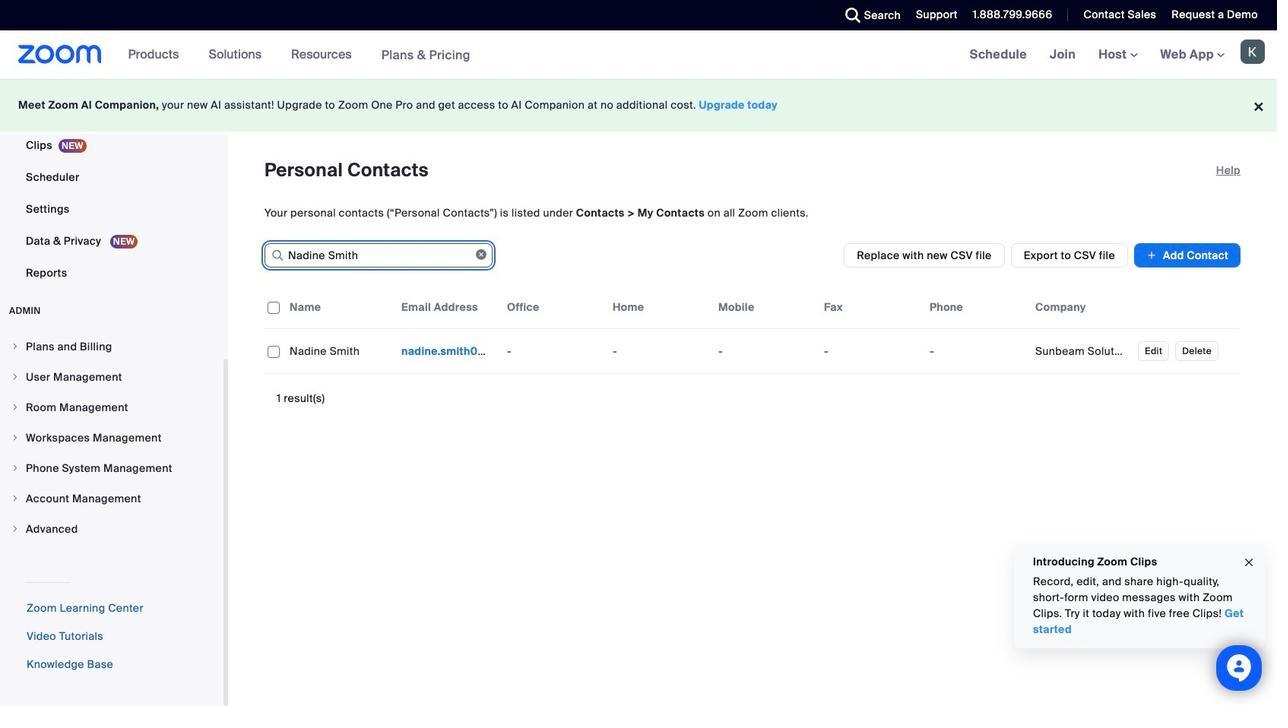 Task type: vqa. For each thing, say whether or not it's contained in the screenshot.
1st right image from the bottom
yes



Task type: describe. For each thing, give the bounding box(es) containing it.
right image for 7th menu item from the bottom of the admin menu menu
[[11, 342, 20, 351]]

right image for 5th menu item from the top
[[11, 464, 20, 473]]

3 menu item from the top
[[0, 393, 224, 422]]

right image
[[11, 373, 20, 382]]

product information navigation
[[117, 30, 482, 80]]

right image for 4th menu item from the top of the admin menu menu
[[11, 434, 20, 443]]

2 menu item from the top
[[0, 363, 224, 392]]

6 menu item from the top
[[0, 485, 224, 513]]

profile picture image
[[1241, 40, 1266, 64]]

close image
[[1244, 554, 1256, 572]]

right image for fifth menu item from the bottom of the admin menu menu
[[11, 403, 20, 412]]

right image for 1st menu item from the bottom of the admin menu menu
[[11, 525, 20, 534]]

7 menu item from the top
[[0, 515, 224, 544]]

admin menu menu
[[0, 332, 224, 545]]



Task type: locate. For each thing, give the bounding box(es) containing it.
6 right image from the top
[[11, 525, 20, 534]]

menu item
[[0, 332, 224, 361], [0, 363, 224, 392], [0, 393, 224, 422], [0, 424, 224, 453], [0, 454, 224, 483], [0, 485, 224, 513], [0, 515, 224, 544]]

zoom logo image
[[18, 45, 102, 64]]

Search Contacts Input text field
[[265, 243, 493, 268]]

5 right image from the top
[[11, 494, 20, 504]]

right image
[[11, 342, 20, 351], [11, 403, 20, 412], [11, 434, 20, 443], [11, 464, 20, 473], [11, 494, 20, 504], [11, 525, 20, 534]]

3 cell from the left
[[1030, 336, 1136, 367]]

5 menu item from the top
[[0, 454, 224, 483]]

1 cell from the left
[[396, 336, 501, 367]]

3 right image from the top
[[11, 434, 20, 443]]

1 right image from the top
[[11, 342, 20, 351]]

right image for 2nd menu item from the bottom of the admin menu menu
[[11, 494, 20, 504]]

1 menu item from the top
[[0, 332, 224, 361]]

meetings navigation
[[959, 30, 1278, 80]]

add image
[[1147, 248, 1158, 263]]

footer
[[0, 79, 1278, 132]]

2 right image from the top
[[11, 403, 20, 412]]

personal menu menu
[[0, 0, 224, 290]]

4 right image from the top
[[11, 464, 20, 473]]

4 menu item from the top
[[0, 424, 224, 453]]

cell
[[396, 336, 501, 367], [924, 336, 1030, 367], [1030, 336, 1136, 367]]

2 cell from the left
[[924, 336, 1030, 367]]

application
[[265, 286, 1241, 374]]

banner
[[0, 30, 1278, 80]]



